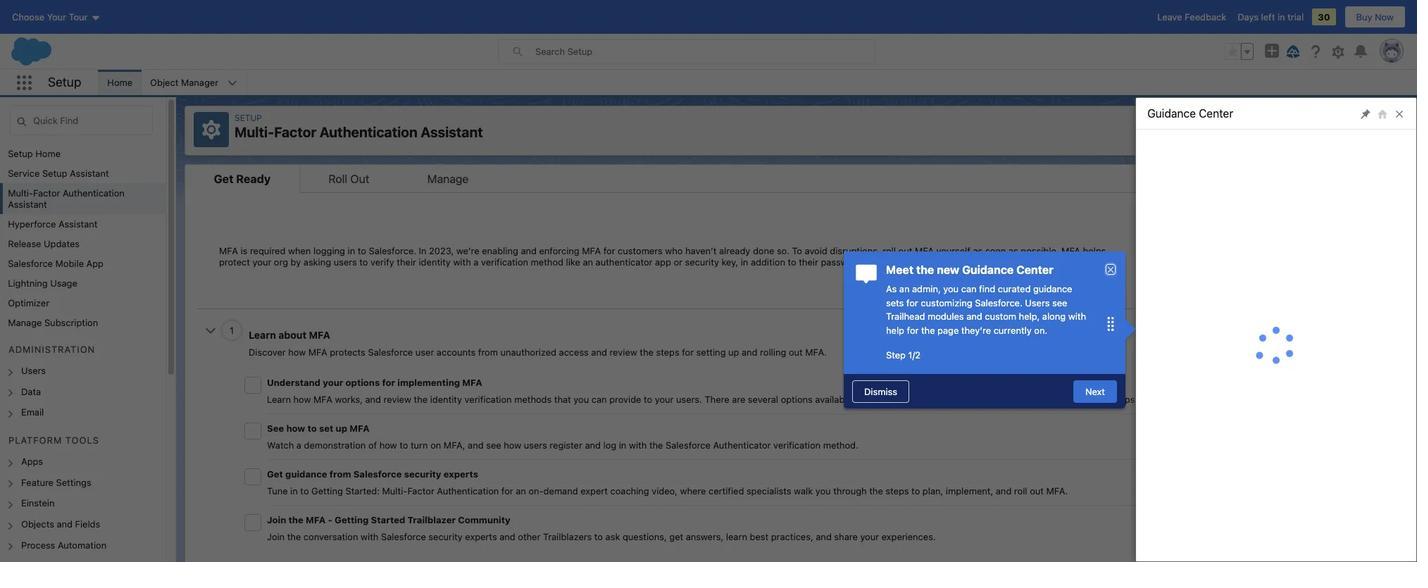 Task type: vqa. For each thing, say whether or not it's contained in the screenshot.
the right 'options'
yes



Task type: describe. For each thing, give the bounding box(es) containing it.
manager
[[181, 77, 218, 88]]

on.
[[1034, 324, 1048, 336]]

guidance inside meet the new guidance center as an admin, you can find curated guidance sets for customizing salesforce. users see trailhead modules and custom help, along with help for the page they're currently on.
[[962, 263, 1014, 276]]

demand
[[544, 485, 578, 496]]

how inside understand your options for implementing mfa learn how mfa works, and review the identity verification methods that you can provide to your users. there are several options available to meet your business needs, including mobile authenticator apps and physical security keys.
[[293, 393, 311, 405]]

discover how mfa protects salesforce user accounts from unauthorized access and review the steps for setting up and rolling out mfa.
[[249, 347, 827, 358]]

unauthorized
[[500, 347, 556, 358]]

log
[[603, 439, 616, 450]]

tune
[[267, 485, 288, 496]]

object manager
[[150, 77, 218, 88]]

guidance center
[[1147, 107, 1233, 120]]

buy
[[1356, 11, 1372, 23]]

manage
[[427, 172, 469, 185]]

review for steps
[[610, 347, 637, 358]]

plan,
[[923, 485, 943, 496]]

certified
[[709, 485, 744, 496]]

the up provide
[[640, 347, 654, 358]]

0 vertical spatial authentication
[[320, 124, 418, 140]]

from inside "get guidance from salesforce security experts tune in to getting started: multi-factor authentication for an on-demand expert coaching video, where certified specialists walk you through the steps to plan, implement, and roll out mfa."
[[330, 468, 351, 479]]

tab list containing roll out
[[185, 164, 1409, 193]]

with inside see how to set up mfa watch a demonstration of how to turn on mfa, and see how users register and log in with the salesforce authenticator verification method.
[[629, 439, 647, 450]]

roll out link
[[299, 165, 399, 193]]

assistant
[[421, 124, 483, 140]]

curated
[[998, 283, 1031, 294]]

review for identity
[[384, 393, 411, 405]]

left
[[1261, 11, 1275, 23]]

how up a
[[286, 422, 305, 434]]

for for salesforce
[[682, 347, 694, 358]]

to left turn
[[400, 439, 408, 450]]

through
[[833, 485, 867, 496]]

and left the rolling
[[742, 347, 758, 358]]

join the mfa - getting started trailblazer community join the conversation with salesforce security experts and other trailblazers to ask questions, get answers, learn best practices, and share your experiences.
[[267, 514, 936, 542]]

and left log
[[585, 439, 601, 450]]

0 vertical spatial center
[[1199, 107, 1233, 120]]

mfa inside "join the mfa - getting started trailblazer community join the conversation with salesforce security experts and other trailblazers to ask questions, get answers, learn best practices, and share your experiences."
[[306, 514, 326, 525]]

buy now
[[1356, 11, 1394, 23]]

0 horizontal spatial mfa.
[[805, 347, 827, 358]]

along
[[1042, 311, 1066, 322]]

the up the admin, at bottom right
[[916, 263, 934, 276]]

new
[[937, 263, 960, 276]]

user
[[415, 347, 434, 358]]

for for center
[[906, 297, 918, 308]]

started:
[[345, 485, 380, 496]]

including
[[983, 393, 1021, 405]]

and right apps
[[1138, 393, 1153, 405]]

watch
[[267, 439, 294, 450]]

setting
[[696, 347, 726, 358]]

your left users.
[[655, 393, 674, 405]]

0 vertical spatial in
[[1278, 11, 1285, 23]]

experts inside "get guidance from salesforce security experts tune in to getting started: multi-factor authentication for an on-demand expert coaching video, where certified specialists walk you through the steps to plan, implement, and roll out mfa."
[[444, 468, 478, 479]]

and right access
[[591, 347, 607, 358]]

roll
[[329, 172, 347, 185]]

how right discover
[[288, 347, 306, 358]]

users
[[524, 439, 547, 450]]

expert
[[581, 485, 608, 496]]

modules
[[928, 311, 964, 322]]

keys.
[[1230, 393, 1252, 405]]

leave feedback
[[1157, 11, 1226, 23]]

register
[[550, 439, 582, 450]]

step
[[886, 349, 906, 361]]

where
[[680, 485, 706, 496]]

0 vertical spatial guidance
[[1147, 107, 1196, 120]]

understand
[[267, 376, 321, 388]]

get
[[267, 468, 283, 479]]

rolling
[[760, 347, 786, 358]]

identity
[[430, 393, 462, 405]]

currently
[[994, 324, 1032, 336]]

best
[[750, 531, 769, 542]]

trailhead
[[886, 311, 925, 322]]

as
[[886, 283, 897, 294]]

an inside "get guidance from salesforce security experts tune in to getting started: multi-factor authentication for an on-demand expert coaching video, where certified specialists walk you through the steps to plan, implement, and roll out mfa."
[[516, 485, 526, 496]]

and inside meet the new guidance center as an admin, you can find curated guidance sets for customizing salesforce. users see trailhead modules and custom help, along with help for the page they're currently on.
[[967, 311, 982, 322]]

salesforce.
[[975, 297, 1023, 308]]

manage link
[[398, 165, 498, 193]]

getting inside "get guidance from salesforce security experts tune in to getting started: multi-factor authentication for an on-demand expert coaching video, where certified specialists walk you through the steps to plan, implement, and roll out mfa."
[[311, 485, 343, 496]]

mfa,
[[444, 439, 465, 450]]

trial
[[1288, 11, 1304, 23]]

conversation
[[304, 531, 358, 542]]

for for security
[[501, 485, 513, 496]]

custom
[[985, 311, 1016, 322]]

salesforce inside "join the mfa - getting started trailblazer community join the conversation with salesforce security experts and other trailblazers to ask questions, get answers, learn best practices, and share your experiences."
[[381, 531, 426, 542]]

authenticator
[[1055, 393, 1112, 405]]

up inside see how to set up mfa watch a demonstration of how to turn on mfa, and see how users register and log in with the salesforce authenticator verification method.
[[336, 422, 347, 434]]

the inside "get guidance from salesforce security experts tune in to getting started: multi-factor authentication for an on-demand expert coaching video, where certified specialists walk you through the steps to plan, implement, and roll out mfa."
[[869, 485, 883, 496]]

object
[[150, 77, 179, 88]]

that
[[554, 393, 571, 405]]

questions,
[[623, 531, 667, 542]]

mfa inside see how to set up mfa watch a demonstration of how to turn on mfa, and see how users register and log in with the salesforce authenticator verification method.
[[350, 422, 370, 434]]

leave feedback link
[[1157, 11, 1226, 23]]

now
[[1375, 11, 1394, 23]]

understand your options for implementing mfa learn how mfa works, and review the identity verification methods that you can provide to your users. there are several options available to meet your business needs, including mobile authenticator apps and physical security keys.
[[267, 376, 1252, 405]]

see how to set up mfa watch a demonstration of how to turn on mfa, and see how users register and log in with the salesforce authenticator verification method.
[[267, 422, 858, 450]]

feedback
[[1185, 11, 1226, 23]]

mfa left protects
[[308, 347, 327, 358]]

admin,
[[912, 283, 941, 294]]

to inside "join the mfa - getting started trailblazer community join the conversation with salesforce security experts and other trailblazers to ask questions, get answers, learn best practices, and share your experiences."
[[594, 531, 603, 542]]

specialists
[[747, 485, 791, 496]]

security inside understand your options for implementing mfa learn how mfa works, and review the identity verification methods that you can provide to your users. there are several options available to meet your business needs, including mobile authenticator apps and physical security keys.
[[1193, 393, 1227, 405]]

setup tree tree
[[0, 144, 166, 562]]

learn
[[267, 393, 291, 405]]

to left the meet
[[855, 393, 863, 405]]

roll
[[1014, 485, 1027, 496]]

physical
[[1156, 393, 1191, 405]]

verification inside understand your options for implementing mfa learn how mfa works, and review the identity verification methods that you can provide to your users. there are several options available to meet your business needs, including mobile authenticator apps and physical security keys.
[[465, 393, 512, 405]]

30
[[1318, 11, 1330, 23]]

the left - at the left bottom of page
[[288, 514, 303, 525]]

apps
[[1114, 393, 1135, 405]]

accounts
[[437, 347, 476, 358]]

how right of
[[379, 439, 397, 450]]

trailblazer
[[408, 514, 456, 525]]

getting inside "join the mfa - getting started trailblazer community join the conversation with salesforce security experts and other trailblazers to ask questions, get answers, learn best practices, and share your experiences."
[[335, 514, 369, 525]]

1 join from the top
[[267, 514, 286, 525]]

help,
[[1019, 311, 1040, 322]]

community
[[458, 514, 510, 525]]

see inside see how to set up mfa watch a demonstration of how to turn on mfa, and see how users register and log in with the salesforce authenticator verification method.
[[486, 439, 501, 450]]

share
[[834, 531, 858, 542]]

0 vertical spatial factor
[[274, 124, 317, 140]]

set
[[319, 422, 333, 434]]

you inside meet the new guidance center as an admin, you can find curated guidance sets for customizing salesforce. users see trailhead modules and custom help, along with help for the page they're currently on.
[[943, 283, 959, 294]]

walk
[[794, 485, 813, 496]]



Task type: locate. For each thing, give the bounding box(es) containing it.
1 horizontal spatial mfa.
[[1046, 485, 1068, 496]]

an
[[899, 283, 910, 294], [516, 485, 526, 496]]

0 horizontal spatial options
[[346, 376, 380, 388]]

with inside meet the new guidance center as an admin, you can find curated guidance sets for customizing salesforce. users see trailhead modules and custom help, along with help for the page they're currently on.
[[1068, 311, 1086, 322]]

1/2
[[908, 349, 921, 361]]

you right that
[[574, 393, 589, 405]]

0 vertical spatial see
[[1052, 297, 1067, 308]]

0 vertical spatial with
[[1068, 311, 1086, 322]]

0 horizontal spatial center
[[1016, 263, 1054, 276]]

0 horizontal spatial steps
[[656, 347, 679, 358]]

methods
[[514, 393, 552, 405]]

center
[[1199, 107, 1233, 120], [1016, 263, 1054, 276]]

out
[[789, 347, 803, 358], [1030, 485, 1044, 496]]

the right 'through'
[[869, 485, 883, 496]]

to left set at the left bottom
[[307, 422, 317, 434]]

they're
[[961, 324, 991, 336]]

the inside understand your options for implementing mfa learn how mfa works, and review the identity verification methods that you can provide to your users. there are several options available to meet your business needs, including mobile authenticator apps and physical security keys.
[[414, 393, 428, 405]]

1 horizontal spatial out
[[1030, 485, 1044, 496]]

1 vertical spatial guidance
[[962, 263, 1014, 276]]

experts down mfa,
[[444, 468, 478, 479]]

see right mfa,
[[486, 439, 501, 450]]

with down started
[[361, 531, 379, 542]]

1 horizontal spatial verification
[[773, 439, 821, 450]]

from
[[478, 347, 498, 358], [330, 468, 351, 479]]

guidance up users
[[1033, 283, 1072, 294]]

1 horizontal spatial you
[[816, 485, 831, 496]]

roll out
[[329, 172, 369, 185]]

1 vertical spatial see
[[486, 439, 501, 450]]

with inside "join the mfa - getting started trailblazer community join the conversation with salesforce security experts and other trailblazers to ask questions, get answers, learn best practices, and share your experiences."
[[361, 531, 379, 542]]

mfa. right roll
[[1046, 485, 1068, 496]]

how down understand
[[293, 393, 311, 405]]

verification inside see how to set up mfa watch a demonstration of how to turn on mfa, and see how users register and log in with the salesforce authenticator verification method.
[[773, 439, 821, 450]]

salesforce
[[368, 347, 413, 358], [666, 439, 711, 450], [353, 468, 402, 479], [381, 531, 426, 542]]

with right along
[[1068, 311, 1086, 322]]

0 horizontal spatial in
[[290, 485, 298, 496]]

for inside understand your options for implementing mfa learn how mfa works, and review the identity verification methods that you can provide to your users. there are several options available to meet your business needs, including mobile authenticator apps and physical security keys.
[[382, 376, 395, 388]]

find
[[979, 283, 995, 294]]

0 vertical spatial review
[[610, 347, 637, 358]]

1 vertical spatial an
[[516, 485, 526, 496]]

salesforce inside "get guidance from salesforce security experts tune in to getting started: multi-factor authentication for an on-demand expert coaching video, where certified specialists walk you through the steps to plan, implement, and roll out mfa."
[[353, 468, 402, 479]]

0 vertical spatial join
[[267, 514, 286, 525]]

users.
[[676, 393, 702, 405]]

how left users on the left bottom
[[504, 439, 521, 450]]

1 horizontal spatial up
[[728, 347, 739, 358]]

for up trailhead
[[906, 297, 918, 308]]

you inside understand your options for implementing mfa learn how mfa works, and review the identity verification methods that you can provide to your users. there are several options available to meet your business needs, including mobile authenticator apps and physical security keys.
[[574, 393, 589, 405]]

authenticator
[[713, 439, 771, 450]]

your inside "join the mfa - getting started trailblazer community join the conversation with salesforce security experts and other trailblazers to ask questions, get answers, learn best practices, and share your experiences."
[[860, 531, 879, 542]]

in inside see how to set up mfa watch a demonstration of how to turn on mfa, and see how users register and log in with the salesforce authenticator verification method.
[[619, 439, 626, 450]]

0 horizontal spatial multi-
[[235, 124, 274, 140]]

0 horizontal spatial see
[[486, 439, 501, 450]]

0 vertical spatial multi-
[[235, 124, 274, 140]]

can left provide
[[592, 393, 607, 405]]

1 horizontal spatial in
[[619, 439, 626, 450]]

from up 'started:'
[[330, 468, 351, 479]]

can
[[961, 283, 977, 294], [592, 393, 607, 405]]

mfa up of
[[350, 422, 370, 434]]

-
[[328, 514, 332, 525]]

demonstration
[[304, 439, 366, 450]]

1 vertical spatial experts
[[465, 531, 497, 542]]

ask
[[605, 531, 620, 542]]

1 horizontal spatial options
[[781, 393, 813, 405]]

and up they're
[[967, 311, 982, 322]]

0 horizontal spatial guidance
[[285, 468, 327, 479]]

the inside see how to set up mfa watch a demonstration of how to turn on mfa, and see how users register and log in with the salesforce authenticator verification method.
[[649, 439, 663, 450]]

mfa. inside "get guidance from salesforce security experts tune in to getting started: multi-factor authentication for an on-demand expert coaching video, where certified specialists walk you through the steps to plan, implement, and roll out mfa."
[[1046, 485, 1068, 496]]

1 horizontal spatial factor
[[407, 485, 434, 496]]

2 horizontal spatial you
[[943, 283, 959, 294]]

setup
[[48, 74, 81, 89]]

1 vertical spatial out
[[1030, 485, 1044, 496]]

your up works,
[[323, 376, 343, 388]]

up right setting
[[728, 347, 739, 358]]

0 horizontal spatial up
[[336, 422, 347, 434]]

an left on-
[[516, 485, 526, 496]]

2 vertical spatial security
[[429, 531, 463, 542]]

1 vertical spatial factor
[[407, 485, 434, 496]]

0 horizontal spatial authentication
[[320, 124, 418, 140]]

1 horizontal spatial authentication
[[437, 485, 499, 496]]

0 horizontal spatial guidance
[[962, 263, 1014, 276]]

there
[[705, 393, 729, 405]]

verification
[[465, 393, 512, 405], [773, 439, 821, 450]]

to left plan,
[[912, 485, 920, 496]]

your
[[323, 376, 343, 388], [655, 393, 674, 405], [890, 393, 909, 405], [860, 531, 879, 542]]

can inside meet the new guidance center as an admin, you can find curated guidance sets for customizing salesforce. users see trailhead modules and custom help, along with help for the page they're currently on.
[[961, 283, 977, 294]]

0 horizontal spatial can
[[592, 393, 607, 405]]

steps left setting
[[656, 347, 679, 358]]

and left roll
[[996, 485, 1012, 496]]

0 vertical spatial guidance
[[1033, 283, 1072, 294]]

0 vertical spatial from
[[478, 347, 498, 358]]

meet
[[866, 393, 887, 405]]

meet
[[886, 263, 914, 276]]

how
[[288, 347, 306, 358], [293, 393, 311, 405], [286, 422, 305, 434], [379, 439, 397, 450], [504, 439, 521, 450]]

leave
[[1157, 11, 1182, 23]]

next button
[[1073, 380, 1117, 403]]

sets
[[886, 297, 904, 308]]

needs,
[[951, 393, 980, 405]]

0 horizontal spatial an
[[516, 485, 526, 496]]

out right the rolling
[[789, 347, 803, 358]]

1 vertical spatial mfa.
[[1046, 485, 1068, 496]]

factor inside "get guidance from salesforce security experts tune in to getting started: multi-factor authentication for an on-demand expert coaching video, where certified specialists walk you through the steps to plan, implement, and roll out mfa."
[[407, 485, 434, 496]]

0 vertical spatial can
[[961, 283, 977, 294]]

experts down "community"
[[465, 531, 497, 542]]

1 horizontal spatial with
[[629, 439, 647, 450]]

get guidance from salesforce security experts tune in to getting started: multi-factor authentication for an on-demand expert coaching video, where certified specialists walk you through the steps to plan, implement, and roll out mfa.
[[267, 468, 1068, 496]]

1 vertical spatial can
[[592, 393, 607, 405]]

page
[[938, 324, 959, 336]]

access
[[559, 347, 589, 358]]

dismiss button
[[852, 380, 909, 403]]

tab list
[[185, 164, 1409, 193]]

answers,
[[686, 531, 724, 542]]

1 vertical spatial center
[[1016, 263, 1054, 276]]

verification left method.
[[773, 439, 821, 450]]

salesforce down started
[[381, 531, 426, 542]]

implement,
[[946, 485, 993, 496]]

authentication up "community"
[[437, 485, 499, 496]]

security left keys.
[[1193, 393, 1227, 405]]

0 vertical spatial you
[[943, 283, 959, 294]]

steps left plan,
[[886, 485, 909, 496]]

0 horizontal spatial from
[[330, 468, 351, 479]]

1 vertical spatial join
[[267, 531, 285, 542]]

0 vertical spatial mfa.
[[805, 347, 827, 358]]

center inside meet the new guidance center as an admin, you can find curated guidance sets for customizing salesforce. users see trailhead modules and custom help, along with help for the page they're currently on.
[[1016, 263, 1054, 276]]

2 horizontal spatial with
[[1068, 311, 1086, 322]]

for down trailhead
[[907, 324, 919, 336]]

an inside meet the new guidance center as an admin, you can find curated guidance sets for customizing salesforce. users see trailhead modules and custom help, along with help for the page they're currently on.
[[899, 283, 910, 294]]

0 vertical spatial up
[[728, 347, 739, 358]]

1 vertical spatial authentication
[[437, 485, 499, 496]]

2 join from the top
[[267, 531, 285, 542]]

can left the find
[[961, 283, 977, 294]]

practices,
[[771, 531, 813, 542]]

in right 'left'
[[1278, 11, 1285, 23]]

implementing
[[397, 376, 460, 388]]

security inside "join the mfa - getting started trailblazer community join the conversation with salesforce security experts and other trailblazers to ask questions, get answers, learn best practices, and share your experiences."
[[429, 531, 463, 542]]

1 vertical spatial verification
[[773, 439, 821, 450]]

dismiss
[[864, 386, 897, 397]]

guidance inside meet the new guidance center as an admin, you can find curated guidance sets for customizing salesforce. users see trailhead modules and custom help, along with help for the page they're currently on.
[[1033, 283, 1072, 294]]

out
[[350, 172, 369, 185]]

0 horizontal spatial with
[[361, 531, 379, 542]]

0 vertical spatial an
[[899, 283, 910, 294]]

help
[[886, 324, 904, 336]]

1 horizontal spatial can
[[961, 283, 977, 294]]

and left share
[[816, 531, 832, 542]]

security
[[1193, 393, 1227, 405], [404, 468, 441, 479], [429, 531, 463, 542]]

salesforce up 'started:'
[[353, 468, 402, 479]]

1 vertical spatial up
[[336, 422, 347, 434]]

1 vertical spatial review
[[384, 393, 411, 405]]

to right tune
[[300, 485, 309, 496]]

0 vertical spatial verification
[[465, 393, 512, 405]]

users
[[1025, 297, 1050, 308]]

method.
[[823, 439, 858, 450]]

with right log
[[629, 439, 647, 450]]

for inside "get guidance from salesforce security experts tune in to getting started: multi-factor authentication for an on-demand expert coaching video, where certified specialists walk you through the steps to plan, implement, and roll out mfa."
[[501, 485, 513, 496]]

options up works,
[[346, 376, 380, 388]]

can inside understand your options for implementing mfa learn how mfa works, and review the identity verification methods that you can provide to your users. there are several options available to meet your business needs, including mobile authenticator apps and physical security keys.
[[592, 393, 607, 405]]

0 vertical spatial options
[[346, 376, 380, 388]]

you up customizing
[[943, 283, 959, 294]]

1 horizontal spatial an
[[899, 283, 910, 294]]

salesforce up "get guidance from salesforce security experts tune in to getting started: multi-factor authentication for an on-demand expert coaching video, where certified specialists walk you through the steps to plan, implement, and roll out mfa."
[[666, 439, 711, 450]]

you
[[943, 283, 959, 294], [574, 393, 589, 405], [816, 485, 831, 496]]

1 horizontal spatial guidance
[[1147, 107, 1196, 120]]

0 horizontal spatial factor
[[274, 124, 317, 140]]

2 vertical spatial with
[[361, 531, 379, 542]]

days
[[1238, 11, 1259, 23]]

see
[[1052, 297, 1067, 308], [486, 439, 501, 450]]

the up "get guidance from salesforce security experts tune in to getting started: multi-factor authentication for an on-demand expert coaching video, where certified specialists walk you through the steps to plan, implement, and roll out mfa."
[[649, 439, 663, 450]]

review up provide
[[610, 347, 637, 358]]

and right works,
[[365, 393, 381, 405]]

your right share
[[860, 531, 879, 542]]

see inside meet the new guidance center as an admin, you can find curated guidance sets for customizing salesforce. users see trailhead modules and custom help, along with help for the page they're currently on.
[[1052, 297, 1067, 308]]

1 vertical spatial multi-
[[382, 485, 407, 496]]

security down turn
[[404, 468, 441, 479]]

salesforce inside see how to set up mfa watch a demonstration of how to turn on mfa, and see how users register and log in with the salesforce authenticator verification method.
[[666, 439, 711, 450]]

coaching
[[610, 485, 649, 496]]

and
[[967, 311, 982, 322], [591, 347, 607, 358], [742, 347, 758, 358], [365, 393, 381, 405], [1138, 393, 1153, 405], [468, 439, 484, 450], [585, 439, 601, 450], [996, 485, 1012, 496], [500, 531, 515, 542], [816, 531, 832, 542]]

authentication inside "get guidance from salesforce security experts tune in to getting started: multi-factor authentication for an on-demand expert coaching video, where certified specialists walk you through the steps to plan, implement, and roll out mfa."
[[437, 485, 499, 496]]

getting up - at the left bottom of page
[[311, 485, 343, 496]]

getting right - at the left bottom of page
[[335, 514, 369, 525]]

1 vertical spatial security
[[404, 468, 441, 479]]

1 horizontal spatial center
[[1199, 107, 1233, 120]]

mfa. right the rolling
[[805, 347, 827, 358]]

guidance
[[1147, 107, 1196, 120], [962, 263, 1014, 276]]

experts inside "join the mfa - getting started trailblazer community join the conversation with salesforce security experts and other trailblazers to ask questions, get answers, learn best practices, and share your experiences."
[[465, 531, 497, 542]]

out inside "get guidance from salesforce security experts tune in to getting started: multi-factor authentication for an on-demand expert coaching video, where certified specialists walk you through the steps to plan, implement, and roll out mfa."
[[1030, 485, 1044, 496]]

in inside "get guidance from salesforce security experts tune in to getting started: multi-factor authentication for an on-demand expert coaching video, where certified specialists walk you through the steps to plan, implement, and roll out mfa."
[[290, 485, 298, 496]]

the left page
[[921, 324, 935, 336]]

and right mfa,
[[468, 439, 484, 450]]

1 vertical spatial options
[[781, 393, 813, 405]]

see
[[267, 422, 284, 434]]

multi- inside "get guidance from salesforce security experts tune in to getting started: multi-factor authentication for an on-demand expert coaching video, where certified specialists walk you through the steps to plan, implement, and roll out mfa."
[[382, 485, 407, 496]]

0 horizontal spatial out
[[789, 347, 803, 358]]

mobile
[[1024, 393, 1052, 405]]

and inside "get guidance from salesforce security experts tune in to getting started: multi-factor authentication for an on-demand expert coaching video, where certified specialists walk you through the steps to plan, implement, and roll out mfa."
[[996, 485, 1012, 496]]

options right several
[[781, 393, 813, 405]]

0 vertical spatial security
[[1193, 393, 1227, 405]]

1 vertical spatial guidance
[[285, 468, 327, 479]]

of
[[368, 439, 377, 450]]

from right accounts
[[478, 347, 498, 358]]

steps
[[656, 347, 679, 358], [886, 485, 909, 496]]

for left setting
[[682, 347, 694, 358]]

experiences.
[[882, 531, 936, 542]]

steps inside "get guidance from salesforce security experts tune in to getting started: multi-factor authentication for an on-demand expert coaching video, where certified specialists walk you through the steps to plan, implement, and roll out mfa."
[[886, 485, 909, 496]]

guidance inside "get guidance from salesforce security experts tune in to getting started: multi-factor authentication for an on-demand expert coaching video, where certified specialists walk you through the steps to plan, implement, and roll out mfa."
[[285, 468, 327, 479]]

group
[[1224, 43, 1254, 60]]

1 vertical spatial steps
[[886, 485, 909, 496]]

2 vertical spatial you
[[816, 485, 831, 496]]

1 vertical spatial in
[[619, 439, 626, 450]]

an right as at bottom
[[899, 283, 910, 294]]

to right provide
[[644, 393, 652, 405]]

in right log
[[619, 439, 626, 450]]

0 vertical spatial experts
[[444, 468, 478, 479]]

1 vertical spatial getting
[[335, 514, 369, 525]]

2 horizontal spatial in
[[1278, 11, 1285, 23]]

with
[[1068, 311, 1086, 322], [629, 439, 647, 450], [361, 531, 379, 542]]

authentication up the out
[[320, 124, 418, 140]]

you right walk on the bottom of page
[[816, 485, 831, 496]]

for left on-
[[501, 485, 513, 496]]

0 horizontal spatial you
[[574, 393, 589, 405]]

multi-factor authentication assistant
[[235, 124, 483, 140]]

works,
[[335, 393, 363, 405]]

guidance down a
[[285, 468, 327, 479]]

protects
[[330, 347, 365, 358]]

verification right identity
[[465, 393, 512, 405]]

customizing
[[921, 297, 972, 308]]

mfa left - at the left bottom of page
[[306, 514, 326, 525]]

your right the meet
[[890, 393, 909, 405]]

0 horizontal spatial review
[[384, 393, 411, 405]]

mfa down accounts
[[462, 376, 482, 388]]

0 vertical spatial steps
[[656, 347, 679, 358]]

0 horizontal spatial verification
[[465, 393, 512, 405]]

up right set at the left bottom
[[336, 422, 347, 434]]

1 horizontal spatial steps
[[886, 485, 909, 496]]

1 vertical spatial from
[[330, 468, 351, 479]]

experts
[[444, 468, 478, 479], [465, 531, 497, 542]]

in right tune
[[290, 485, 298, 496]]

the down implementing
[[414, 393, 428, 405]]

out right roll
[[1030, 485, 1044, 496]]

1 horizontal spatial from
[[478, 347, 498, 358]]

1 horizontal spatial guidance
[[1033, 283, 1072, 294]]

discover
[[249, 347, 286, 358]]

1 horizontal spatial multi-
[[382, 485, 407, 496]]

1 vertical spatial with
[[629, 439, 647, 450]]

1 vertical spatial you
[[574, 393, 589, 405]]

review down implementing
[[384, 393, 411, 405]]

app navigation
[[17, 70, 48, 95]]

security inside "get guidance from salesforce security experts tune in to getting started: multi-factor authentication for an on-demand expert coaching video, where certified specialists walk you through the steps to plan, implement, and roll out mfa."
[[404, 468, 441, 479]]

you inside "get guidance from salesforce security experts tune in to getting started: multi-factor authentication for an on-demand expert coaching video, where certified specialists walk you through the steps to plan, implement, and roll out mfa."
[[816, 485, 831, 496]]

to left ask
[[594, 531, 603, 542]]

getting
[[311, 485, 343, 496], [335, 514, 369, 525]]

1 horizontal spatial see
[[1052, 297, 1067, 308]]

security down trailblazer
[[429, 531, 463, 542]]

salesforce left user
[[368, 347, 413, 358]]

trailblazers
[[543, 531, 592, 542]]

provide
[[609, 393, 641, 405]]

and left "other"
[[500, 531, 515, 542]]

0 vertical spatial out
[[789, 347, 803, 358]]

buy now button
[[1344, 6, 1406, 28]]

1 horizontal spatial review
[[610, 347, 637, 358]]

review inside understand your options for implementing mfa learn how mfa works, and review the identity verification methods that you can provide to your users. there are several options available to meet your business needs, including mobile authenticator apps and physical security keys.
[[384, 393, 411, 405]]

the left conversation
[[287, 531, 301, 542]]

mfa left works,
[[313, 393, 332, 405]]

2 vertical spatial in
[[290, 485, 298, 496]]

video,
[[652, 485, 678, 496]]

for left implementing
[[382, 376, 395, 388]]

next
[[1085, 386, 1105, 397]]

see up along
[[1052, 297, 1067, 308]]

started
[[371, 514, 405, 525]]

0 vertical spatial getting
[[311, 485, 343, 496]]



